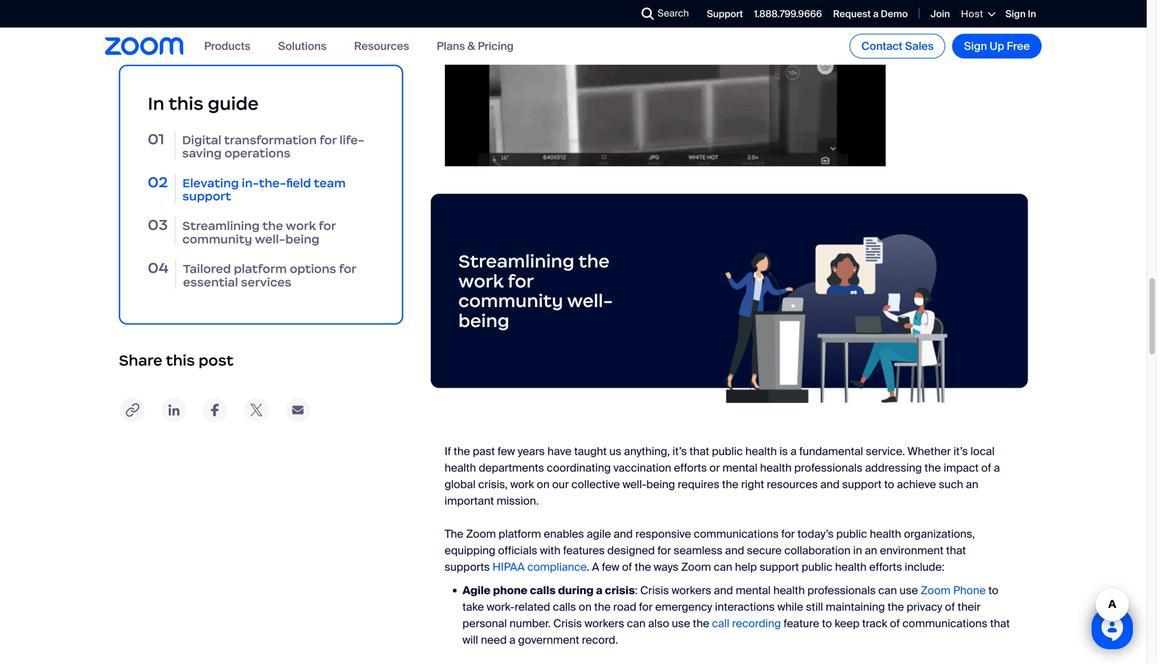 Task type: vqa. For each thing, say whether or not it's contained in the screenshot.


Task type: locate. For each thing, give the bounding box(es) containing it.
efforts down environment
[[869, 560, 902, 574]]

can down road
[[627, 616, 646, 631]]

this
[[169, 92, 203, 115], [166, 351, 195, 370]]

0 vertical spatial use
[[900, 583, 918, 598]]

in up free
[[1028, 8, 1036, 20]]

it's up impact
[[953, 444, 968, 459]]

related
[[515, 600, 550, 614]]

if the past few years have taught us anything, it's that public health is a fundamental service. whether it's local health departments coordinating vaccination efforts or mental health professionals addressing the impact of a global crisis, work on our collective well-being requires the right resources and support to achieve such an important mission.
[[445, 444, 1000, 508]]

1 vertical spatial calls
[[553, 600, 576, 614]]

resources button
[[354, 39, 409, 53]]

on
[[537, 477, 550, 492], [579, 600, 592, 614]]

1 vertical spatial sign
[[964, 39, 987, 53]]

efforts
[[674, 461, 707, 475], [869, 560, 902, 574]]

health up global
[[445, 461, 476, 475]]

plans
[[437, 39, 465, 53]]

a left crisis on the bottom of page
[[596, 583, 603, 598]]

1 horizontal spatial few
[[602, 560, 619, 574]]

health inside the zoom platform enables agile and responsive communications for today's public health organizations, equipping officials with features designed for seamless and secure collaboration in an environment that supports
[[870, 527, 901, 541]]

it's right anything,
[[672, 444, 687, 459]]

1 vertical spatial to
[[988, 583, 998, 598]]

zoom down seamless
[[681, 560, 711, 574]]

past
[[473, 444, 495, 459]]

2 horizontal spatial being
[[646, 477, 675, 492]]

zoom inside the zoom platform enables agile and responsive communications for today's public health organizations, equipping officials with features designed for seamless and secure collaboration in an environment that supports
[[466, 527, 496, 541]]

being for streamlining the work for community well- being
[[458, 309, 509, 332]]

mental up right in the right bottom of the page
[[722, 461, 758, 475]]

social sharing element
[[119, 325, 403, 438]]

this left post
[[166, 351, 195, 370]]

health left is at the bottom
[[745, 444, 777, 459]]

2 horizontal spatial work
[[510, 477, 534, 492]]

0 horizontal spatial to
[[822, 616, 832, 631]]

community inside streamlining the work for community well-being
[[182, 232, 252, 247]]

secure
[[747, 543, 782, 558]]

2 vertical spatial public
[[802, 560, 832, 574]]

1 vertical spatial on
[[579, 600, 592, 614]]

addressing
[[865, 461, 922, 475]]

streamlining inside streamlining the work for community well-being
[[182, 218, 260, 234]]

1 vertical spatial work
[[458, 270, 504, 292]]

1 horizontal spatial an
[[966, 477, 978, 492]]

well- inside streamlining the work for community well- being
[[567, 290, 613, 312]]

few right a
[[602, 560, 619, 574]]

ways
[[654, 560, 679, 574]]

platform
[[234, 261, 287, 276], [499, 527, 541, 541]]

on down during
[[579, 600, 592, 614]]

sales
[[905, 39, 934, 53]]

join link
[[931, 8, 950, 20]]

0 horizontal spatial it's
[[672, 444, 687, 459]]

for
[[320, 132, 337, 148], [319, 218, 336, 234], [339, 261, 356, 276], [508, 270, 533, 292], [781, 527, 795, 541], [657, 543, 671, 558], [639, 600, 653, 614]]

0 horizontal spatial zoom
[[466, 527, 496, 541]]

with
[[540, 543, 560, 558]]

guide
[[208, 92, 259, 115]]

of down local
[[981, 461, 991, 475]]

1 vertical spatial zoom
[[681, 560, 711, 574]]

community inside streamlining the work for community well- being
[[458, 290, 563, 312]]

2 horizontal spatial that
[[990, 616, 1010, 631]]

1 vertical spatial in
[[148, 92, 164, 115]]

1 horizontal spatial efforts
[[869, 560, 902, 574]]

0 horizontal spatial crisis
[[553, 616, 582, 631]]

0 horizontal spatial sign
[[964, 39, 987, 53]]

phone
[[493, 583, 528, 598]]

tailored platform options for essential services
[[183, 261, 356, 290]]

1 vertical spatial this
[[166, 351, 195, 370]]

still
[[806, 600, 823, 614]]

a
[[873, 8, 879, 20], [790, 444, 797, 459], [994, 461, 1000, 475], [596, 583, 603, 598], [509, 633, 515, 647]]

0 horizontal spatial in
[[148, 92, 164, 115]]

0 vertical spatial mental
[[722, 461, 758, 475]]

that inside if the past few years have taught us anything, it's that public health is a fundamental service. whether it's local health departments coordinating vaccination efforts or mental health professionals addressing the impact of a global crisis, work on our collective well-being requires the right resources and support to achieve such an important mission.
[[689, 444, 709, 459]]

streamlining
[[182, 218, 260, 234], [458, 250, 574, 272]]

to take work-related calls on the road for emergency interactions while still maintaining the privacy of their personal number. crisis workers can also use the
[[462, 583, 998, 631]]

2 vertical spatial that
[[990, 616, 1010, 631]]

being inside streamlining the work for community well- being
[[458, 309, 509, 332]]

1 vertical spatial support
[[842, 477, 882, 492]]

a
[[592, 560, 599, 574]]

agile
[[462, 583, 491, 598]]

work for streamlining the work for community well-being
[[286, 218, 316, 234]]

1.888.799.9666 link
[[754, 8, 822, 20]]

join
[[931, 8, 950, 20]]

0 horizontal spatial platform
[[234, 261, 287, 276]]

will
[[462, 633, 478, 647]]

0 vertical spatial sign
[[1005, 8, 1026, 20]]

record.
[[582, 633, 618, 647]]

platform up officials
[[499, 527, 541, 541]]

0 vertical spatial efforts
[[674, 461, 707, 475]]

use down the emergency at the right of the page
[[672, 616, 690, 631]]

crisis
[[640, 583, 669, 598], [553, 616, 582, 631]]

to inside feature to keep track of communications that will need a government record.
[[822, 616, 832, 631]]

public up or
[[712, 444, 743, 459]]

1 horizontal spatial well-
[[567, 290, 613, 312]]

1 vertical spatial efforts
[[869, 560, 902, 574]]

0 vertical spatial crisis
[[640, 583, 669, 598]]

0 horizontal spatial an
[[865, 543, 877, 558]]

platform down streamlining the work for community well-being in the top left of the page
[[234, 261, 287, 276]]

public up in
[[836, 527, 867, 541]]

support down addressing
[[842, 477, 882, 492]]

professionals up maintaining on the bottom right of the page
[[807, 583, 876, 598]]

communications inside the zoom platform enables agile and responsive communications for today's public health organizations, equipping officials with features designed for seamless and secure collaboration in an environment that supports
[[694, 527, 779, 541]]

platform inside the zoom platform enables agile and responsive communications for today's public health organizations, equipping officials with features designed for seamless and secure collaboration in an environment that supports
[[499, 527, 541, 541]]

use up 'privacy'
[[900, 583, 918, 598]]

tailored
[[183, 261, 231, 276]]

0 vertical spatial on
[[537, 477, 550, 492]]

sign for sign in
[[1005, 8, 1026, 20]]

professionals down fundamental
[[794, 461, 862, 475]]

being for streamlining the work for community well-being
[[285, 232, 319, 247]]

:
[[635, 583, 638, 598]]

a right need
[[509, 633, 515, 647]]

1 vertical spatial crisis
[[553, 616, 582, 631]]

0 vertical spatial being
[[285, 232, 319, 247]]

1 horizontal spatial work
[[458, 270, 504, 292]]

few
[[498, 444, 515, 459], [602, 560, 619, 574]]

recording
[[732, 616, 781, 631]]

health up environment
[[870, 527, 901, 541]]

2 vertical spatial can
[[627, 616, 646, 631]]

0 horizontal spatial work
[[286, 218, 316, 234]]

for inside tailored platform options for essential services
[[339, 261, 356, 276]]

public inside the zoom platform enables agile and responsive communications for today's public health organizations, equipping officials with features designed for seamless and secure collaboration in an environment that supports
[[836, 527, 867, 541]]

workers up the emergency at the right of the page
[[672, 583, 711, 598]]

0 vertical spatial zoom
[[466, 527, 496, 541]]

0 vertical spatial communications
[[694, 527, 779, 541]]

1 vertical spatial that
[[946, 543, 966, 558]]

the
[[262, 218, 283, 234], [578, 250, 610, 272], [454, 444, 470, 459], [925, 461, 941, 475], [722, 477, 739, 492], [635, 560, 651, 574], [594, 600, 611, 614], [888, 600, 904, 614], [693, 616, 709, 631]]

an
[[966, 477, 978, 492], [865, 543, 877, 558]]

streamlining for streamlining the work for community well- being
[[458, 250, 574, 272]]

sign left up
[[964, 39, 987, 53]]

crisis right :
[[640, 583, 669, 598]]

1 horizontal spatial use
[[900, 583, 918, 598]]

2 horizontal spatial to
[[988, 583, 998, 598]]

0 vertical spatial workers
[[672, 583, 711, 598]]

1 horizontal spatial communications
[[903, 616, 987, 631]]

work inside streamlining the work for community well-being
[[286, 218, 316, 234]]

that inside the zoom platform enables agile and responsive communications for today's public health organizations, equipping officials with features designed for seamless and secure collaboration in an environment that supports
[[946, 543, 966, 558]]

0 horizontal spatial public
[[712, 444, 743, 459]]

1 horizontal spatial community
[[458, 290, 563, 312]]

the zoom platform enables agile and responsive communications for today's public health organizations, equipping officials with features designed for seamless and secure collaboration in an environment that supports
[[445, 527, 975, 574]]

2 vertical spatial support
[[760, 560, 799, 574]]

work inside streamlining the work for community well- being
[[458, 270, 504, 292]]

and down hipaa compliance . a few of the ways zoom can help support public health efforts include:
[[714, 583, 733, 598]]

0 horizontal spatial communications
[[694, 527, 779, 541]]

community for streamlining the work for community well-being
[[182, 232, 252, 247]]

0 horizontal spatial support
[[182, 189, 231, 204]]

2 horizontal spatial public
[[836, 527, 867, 541]]

0 vertical spatial an
[[966, 477, 978, 492]]

in up 01
[[148, 92, 164, 115]]

zoom logo image
[[105, 37, 184, 55]]

vaccination
[[613, 461, 671, 475]]

mental up interactions
[[736, 583, 771, 598]]

communications inside feature to keep track of communications that will need a government record.
[[903, 616, 987, 631]]

1 vertical spatial can
[[878, 583, 897, 598]]

zoom up 'privacy'
[[921, 583, 951, 598]]

0 vertical spatial streamlining
[[182, 218, 260, 234]]

on left our
[[537, 477, 550, 492]]

thermal camera image
[[445, 0, 886, 166]]

use
[[900, 583, 918, 598], [672, 616, 690, 631]]

community for streamlining the work for community well- being
[[458, 290, 563, 312]]

health
[[745, 444, 777, 459], [445, 461, 476, 475], [760, 461, 792, 475], [870, 527, 901, 541], [835, 560, 867, 574], [773, 583, 805, 598]]

need
[[481, 633, 507, 647]]

search image
[[642, 8, 654, 20], [642, 8, 654, 20]]

share
[[119, 351, 162, 370]]

1 vertical spatial workers
[[585, 616, 624, 631]]

0 vertical spatial this
[[169, 92, 203, 115]]

well- inside streamlining the work for community well-being
[[255, 232, 285, 247]]

0 horizontal spatial on
[[537, 477, 550, 492]]

streamlining inside streamlining the work for community well- being
[[458, 250, 574, 272]]

1 horizontal spatial zoom
[[681, 560, 711, 574]]

0 horizontal spatial streamlining
[[182, 218, 260, 234]]

twitter image
[[243, 396, 270, 424]]

to left keep on the bottom
[[822, 616, 832, 631]]

1 horizontal spatial platform
[[499, 527, 541, 541]]

1 it's from the left
[[672, 444, 687, 459]]

saving
[[182, 146, 222, 161]]

professionals
[[794, 461, 862, 475], [807, 583, 876, 598]]

1 horizontal spatial in
[[1028, 8, 1036, 20]]

operations
[[224, 146, 290, 161]]

can left help
[[714, 560, 732, 574]]

1 vertical spatial streamlining
[[458, 250, 574, 272]]

of down zoom phone link
[[945, 600, 955, 614]]

an right in
[[865, 543, 877, 558]]

public down collaboration
[[802, 560, 832, 574]]

0 horizontal spatial can
[[627, 616, 646, 631]]

share this post
[[119, 351, 234, 370]]

communications up secure
[[694, 527, 779, 541]]

an down impact
[[966, 477, 978, 492]]

of right track
[[890, 616, 900, 631]]

1 horizontal spatial support
[[760, 560, 799, 574]]

request a demo link
[[833, 8, 908, 20]]

support down secure
[[760, 560, 799, 574]]

important
[[445, 494, 494, 508]]

1 horizontal spatial on
[[579, 600, 592, 614]]

1 horizontal spatial streamlining
[[458, 250, 574, 272]]

this inside the social sharing element
[[166, 351, 195, 370]]

1 horizontal spatial crisis
[[640, 583, 669, 598]]

help
[[735, 560, 757, 574]]

0 horizontal spatial being
[[285, 232, 319, 247]]

in
[[1028, 8, 1036, 20], [148, 92, 164, 115]]

1 horizontal spatial it's
[[953, 444, 968, 459]]

communications down 'privacy'
[[903, 616, 987, 631]]

to
[[884, 477, 894, 492], [988, 583, 998, 598], [822, 616, 832, 631]]

sign up free
[[964, 39, 1030, 53]]

workers up record. at the bottom right
[[585, 616, 624, 631]]

1 horizontal spatial sign
[[1005, 8, 1026, 20]]

plans & pricing link
[[437, 39, 514, 53]]

1 horizontal spatial public
[[802, 560, 832, 574]]

0 horizontal spatial well-
[[255, 232, 285, 247]]

to right phone
[[988, 583, 998, 598]]

2 vertical spatial being
[[646, 477, 675, 492]]

2 horizontal spatial support
[[842, 477, 882, 492]]

zoom
[[466, 527, 496, 541], [681, 560, 711, 574], [921, 583, 951, 598]]

0 horizontal spatial that
[[689, 444, 709, 459]]

well-
[[255, 232, 285, 247], [567, 290, 613, 312], [622, 477, 646, 492]]

a inside feature to keep track of communications that will need a government record.
[[509, 633, 515, 647]]

privacy
[[907, 600, 942, 614]]

1 horizontal spatial that
[[946, 543, 966, 558]]

zoom up equipping
[[466, 527, 496, 541]]

0 vertical spatial calls
[[530, 583, 556, 598]]

during
[[558, 583, 594, 598]]

1 vertical spatial an
[[865, 543, 877, 558]]

03
[[148, 216, 168, 234]]

platform inside tailored platform options for essential services
[[234, 261, 287, 276]]

hipaa
[[492, 560, 525, 574]]

0 horizontal spatial few
[[498, 444, 515, 459]]

copy link image
[[119, 396, 146, 424]]

crisis up government at the bottom of the page
[[553, 616, 582, 631]]

sign up free
[[1005, 8, 1026, 20]]

1 vertical spatial few
[[602, 560, 619, 574]]

to down addressing
[[884, 477, 894, 492]]

02
[[148, 173, 168, 191]]

2 vertical spatial well-
[[622, 477, 646, 492]]

few up departments
[[498, 444, 515, 459]]

1 horizontal spatial can
[[714, 560, 732, 574]]

2 vertical spatial to
[[822, 616, 832, 631]]

calls up "related"
[[530, 583, 556, 598]]

and down fundamental
[[820, 477, 840, 492]]

2 vertical spatial work
[[510, 477, 534, 492]]

0 horizontal spatial use
[[672, 616, 690, 631]]

0 horizontal spatial efforts
[[674, 461, 707, 475]]

1 vertical spatial well-
[[567, 290, 613, 312]]

0 vertical spatial public
[[712, 444, 743, 459]]

0 vertical spatial professionals
[[794, 461, 862, 475]]

1 horizontal spatial being
[[458, 309, 509, 332]]

0 vertical spatial few
[[498, 444, 515, 459]]

efforts up requires
[[674, 461, 707, 475]]

support down "saving"
[[182, 189, 231, 204]]

being inside streamlining the work for community well-being
[[285, 232, 319, 247]]

0 vertical spatial can
[[714, 560, 732, 574]]

support
[[182, 189, 231, 204], [842, 477, 882, 492], [760, 560, 799, 574]]

free
[[1007, 39, 1030, 53]]

to inside to take work-related calls on the road for emergency interactions while still maintaining the privacy of their personal number. crisis workers can also use the
[[988, 583, 998, 598]]

in-
[[242, 175, 259, 191]]

workers
[[672, 583, 711, 598], [585, 616, 624, 631]]

an inside the zoom platform enables agile and responsive communications for today's public health organizations, equipping officials with features designed for seamless and secure collaboration in an environment that supports
[[865, 543, 877, 558]]

streamlining the work for community well- being
[[458, 250, 613, 332]]

0 vertical spatial community
[[182, 232, 252, 247]]

can up track
[[878, 583, 897, 598]]

work inside if the past few years have taught us anything, it's that public health is a fundamental service. whether it's local health departments coordinating vaccination efforts or mental health professionals addressing the impact of a global crisis, work on our collective well-being requires the right resources and support to achieve such an important mission.
[[510, 477, 534, 492]]

calls down during
[[553, 600, 576, 614]]

1 vertical spatial communications
[[903, 616, 987, 631]]

professionals inside if the past few years have taught us anything, it's that public health is a fundamental service. whether it's local health departments coordinating vaccination efforts or mental health professionals addressing the impact of a global crisis, work on our collective well-being requires the right resources and support to achieve such an important mission.
[[794, 461, 862, 475]]

this up the digital
[[169, 92, 203, 115]]

work-
[[487, 600, 515, 614]]

linkedin image
[[160, 396, 188, 424]]

0 vertical spatial platform
[[234, 261, 287, 276]]

this for share
[[166, 351, 195, 370]]



Task type: describe. For each thing, give the bounding box(es) containing it.
maintaining
[[826, 600, 885, 614]]

&
[[468, 39, 475, 53]]

fundamental
[[799, 444, 863, 459]]

public inside if the past few years have taught us anything, it's that public health is a fundamental service. whether it's local health departments coordinating vaccination efforts or mental health professionals addressing the impact of a global crisis, work on our collective well-being requires the right resources and support to achieve such an important mission.
[[712, 444, 743, 459]]

solutions button
[[278, 39, 327, 53]]

being inside if the past few years have taught us anything, it's that public health is a fundamental service. whether it's local health departments coordinating vaccination efforts or mental health professionals addressing the impact of a global crisis, work on our collective well-being requires the right resources and support to achieve such an important mission.
[[646, 477, 675, 492]]

team
[[314, 175, 346, 191]]

designed
[[607, 543, 655, 558]]

well- for streamlining the work for community well-being
[[255, 232, 285, 247]]

on inside if the past few years have taught us anything, it's that public health is a fundamental service. whether it's local health departments coordinating vaccination efforts or mental health professionals addressing the impact of a global crisis, work on our collective well-being requires the right resources and support to achieve such an important mission.
[[537, 477, 550, 492]]

support
[[707, 8, 743, 20]]

support link
[[707, 8, 743, 20]]

streamlining for streamlining the work for community well-being
[[182, 218, 260, 234]]

zoom phone link
[[921, 583, 986, 598]]

of inside to take work-related calls on the road for emergency interactions while still maintaining the privacy of their personal number. crisis workers can also use the
[[945, 600, 955, 614]]

of inside feature to keep track of communications that will need a government record.
[[890, 616, 900, 631]]

for inside streamlining the work for community well-being
[[319, 218, 336, 234]]

contact sales
[[861, 39, 934, 53]]

officials
[[498, 543, 537, 558]]

health down is at the bottom
[[760, 461, 792, 475]]

efforts inside if the past few years have taught us anything, it's that public health is a fundamental service. whether it's local health departments coordinating vaccination efforts or mental health professionals addressing the impact of a global crisis, work on our collective well-being requires the right resources and support to achieve such an important mission.
[[674, 461, 707, 475]]

resources
[[354, 39, 409, 53]]

their
[[958, 600, 981, 614]]

features
[[563, 543, 605, 558]]

call recording
[[712, 616, 781, 631]]

can inside to take work-related calls on the road for emergency interactions while still maintaining the privacy of their personal number. crisis workers can also use the
[[627, 616, 646, 631]]

options
[[290, 261, 336, 276]]

contact sales link
[[850, 34, 945, 59]]

us
[[609, 444, 621, 459]]

support inside elevating in-the-field team support
[[182, 189, 231, 204]]

agile
[[587, 527, 611, 541]]

service.
[[866, 444, 905, 459]]

responsive
[[635, 527, 691, 541]]

use inside to take work-related calls on the road for emergency interactions while still maintaining the privacy of their personal number. crisis workers can also use the
[[672, 616, 690, 631]]

1 vertical spatial professionals
[[807, 583, 876, 598]]

host
[[961, 8, 983, 20]]

request a demo
[[833, 8, 908, 20]]

a right is at the bottom
[[790, 444, 797, 459]]

mental inside if the past few years have taught us anything, it's that public health is a fundamental service. whether it's local health departments coordinating vaccination efforts or mental health professionals addressing the impact of a global crisis, work on our collective well-being requires the right resources and support to achieve such an important mission.
[[722, 461, 758, 475]]

personal
[[462, 616, 507, 631]]

work for streamlining the work for community well- being
[[458, 270, 504, 292]]

of inside if the past few years have taught us anything, it's that public health is a fundamental service. whether it's local health departments coordinating vaccination efforts or mental health professionals addressing the impact of a global crisis, work on our collective well-being requires the right resources and support to achieve such an important mission.
[[981, 461, 991, 475]]

years
[[518, 444, 545, 459]]

hipaa compliance . a few of the ways zoom can help support public health efforts include:
[[492, 560, 950, 574]]

government
[[518, 633, 579, 647]]

workers inside to take work-related calls on the road for emergency interactions while still maintaining the privacy of their personal number. crisis workers can also use the
[[585, 616, 624, 631]]

track
[[862, 616, 887, 631]]

such
[[939, 477, 963, 492]]

this for in
[[169, 92, 203, 115]]

1 vertical spatial mental
[[736, 583, 771, 598]]

solutions
[[278, 39, 327, 53]]

sign up free link
[[952, 34, 1042, 59]]

and up designed
[[614, 527, 633, 541]]

2 horizontal spatial can
[[878, 583, 897, 598]]

is
[[779, 444, 788, 459]]

demo
[[881, 8, 908, 20]]

the-
[[259, 175, 286, 191]]

hipaa compliance link
[[492, 560, 587, 574]]

equipping
[[445, 543, 495, 558]]

also
[[648, 616, 669, 631]]

plans & pricing
[[437, 39, 514, 53]]

1.888.799.9666
[[754, 8, 822, 20]]

crisis inside to take work-related calls on the road for emergency interactions while still maintaining the privacy of their personal number. crisis workers can also use the
[[553, 616, 582, 631]]

virtual meeting image
[[670, 221, 1000, 416]]

facebook image
[[201, 396, 229, 424]]

pricing
[[478, 39, 514, 53]]

field
[[286, 175, 311, 191]]

take
[[462, 600, 484, 614]]

impact
[[944, 461, 979, 475]]

today's
[[798, 527, 834, 541]]

support inside if the past few years have taught us anything, it's that public health is a fundamental service. whether it's local health departments coordinating vaccination efforts or mental health professionals addressing the impact of a global crisis, work on our collective well-being requires the right resources and support to achieve such an important mission.
[[842, 477, 882, 492]]

feature to keep track of communications that will need a government record.
[[462, 616, 1010, 647]]

enables
[[544, 527, 584, 541]]

coordinating
[[547, 461, 611, 475]]

0 vertical spatial in
[[1028, 8, 1036, 20]]

and inside if the past few years have taught us anything, it's that public health is a fundamental service. whether it's local health departments coordinating vaccination efforts or mental health professionals addressing the impact of a global crisis, work on our collective well-being requires the right resources and support to achieve such an important mission.
[[820, 477, 840, 492]]

whether
[[908, 444, 951, 459]]

anything,
[[624, 444, 670, 459]]

crisis,
[[478, 477, 508, 492]]

call recording link
[[712, 616, 781, 631]]

transformation
[[224, 132, 317, 148]]

for inside to take work-related calls on the road for emergency interactions while still maintaining the privacy of their personal number. crisis workers can also use the
[[639, 600, 653, 614]]

04
[[148, 259, 169, 277]]

the inside streamlining the work for community well-being
[[262, 218, 283, 234]]

2 it's from the left
[[953, 444, 968, 459]]

1 horizontal spatial workers
[[672, 583, 711, 598]]

interactions
[[715, 600, 775, 614]]

call
[[712, 616, 729, 631]]

resources
[[767, 477, 818, 492]]

for inside the digital transformation for life- saving operations
[[320, 132, 337, 148]]

health up while
[[773, 583, 805, 598]]

requires
[[678, 477, 719, 492]]

sign for sign up free
[[964, 39, 987, 53]]

that inside feature to keep track of communications that will need a government record.
[[990, 616, 1010, 631]]

calls inside to take work-related calls on the road for emergency interactions while still maintaining the privacy of their personal number. crisis workers can also use the
[[553, 600, 576, 614]]

search
[[657, 7, 689, 20]]

agile phone calls during a crisis : crisis workers and mental health professionals can use zoom phone
[[462, 583, 986, 598]]

in
[[853, 543, 862, 558]]

collective
[[571, 477, 620, 492]]

well- for streamlining the work for community well- being
[[567, 290, 613, 312]]

to inside if the past few years have taught us anything, it's that public health is a fundamental service. whether it's local health departments coordinating vaccination efforts or mental health professionals addressing the impact of a global crisis, work on our collective well-being requires the right resources and support to achieve such an important mission.
[[884, 477, 894, 492]]

life-
[[339, 132, 364, 148]]

on inside to take work-related calls on the road for emergency interactions while still maintaining the privacy of their personal number. crisis workers can also use the
[[579, 600, 592, 614]]

01
[[148, 130, 164, 148]]

achieve
[[897, 477, 936, 492]]

of down designed
[[622, 560, 632, 574]]

and up help
[[725, 543, 744, 558]]

a left demo
[[873, 8, 879, 20]]

right
[[741, 477, 764, 492]]

while
[[777, 600, 803, 614]]

have
[[547, 444, 572, 459]]

phone
[[953, 583, 986, 598]]

products
[[204, 39, 250, 53]]

health down in
[[835, 560, 867, 574]]

email image
[[284, 396, 312, 424]]

elevating in-the-field team support
[[182, 175, 346, 204]]

the
[[445, 527, 463, 541]]

collaboration
[[784, 543, 851, 558]]

digital transformation for life- saving operations
[[182, 132, 364, 161]]

a down local
[[994, 461, 1000, 475]]

few inside if the past few years have taught us anything, it's that public health is a fundamental service. whether it's local health departments coordinating vaccination efforts or mental health professionals addressing the impact of a global crisis, work on our collective well-being requires the right resources and support to achieve such an important mission.
[[498, 444, 515, 459]]

digital
[[182, 132, 221, 148]]

road
[[613, 600, 636, 614]]

an inside if the past few years have taught us anything, it's that public health is a fundamental service. whether it's local health departments coordinating vaccination efforts or mental health professionals addressing the impact of a global crisis, work on our collective well-being requires the right resources and support to achieve such an important mission.
[[966, 477, 978, 492]]

streamlining the work for community well-being
[[182, 218, 336, 247]]

host button
[[961, 8, 994, 20]]

compliance
[[527, 560, 587, 574]]

for inside streamlining the work for community well- being
[[508, 270, 533, 292]]

well- inside if the past few years have taught us anything, it's that public health is a fundamental service. whether it's local health departments coordinating vaccination efforts or mental health professionals addressing the impact of a global crisis, work on our collective well-being requires the right resources and support to achieve such an important mission.
[[622, 477, 646, 492]]

post
[[199, 351, 234, 370]]

environment
[[880, 543, 943, 558]]

the inside streamlining the work for community well- being
[[578, 250, 610, 272]]

number.
[[509, 616, 551, 631]]

crisis
[[605, 583, 635, 598]]

2 horizontal spatial zoom
[[921, 583, 951, 598]]



